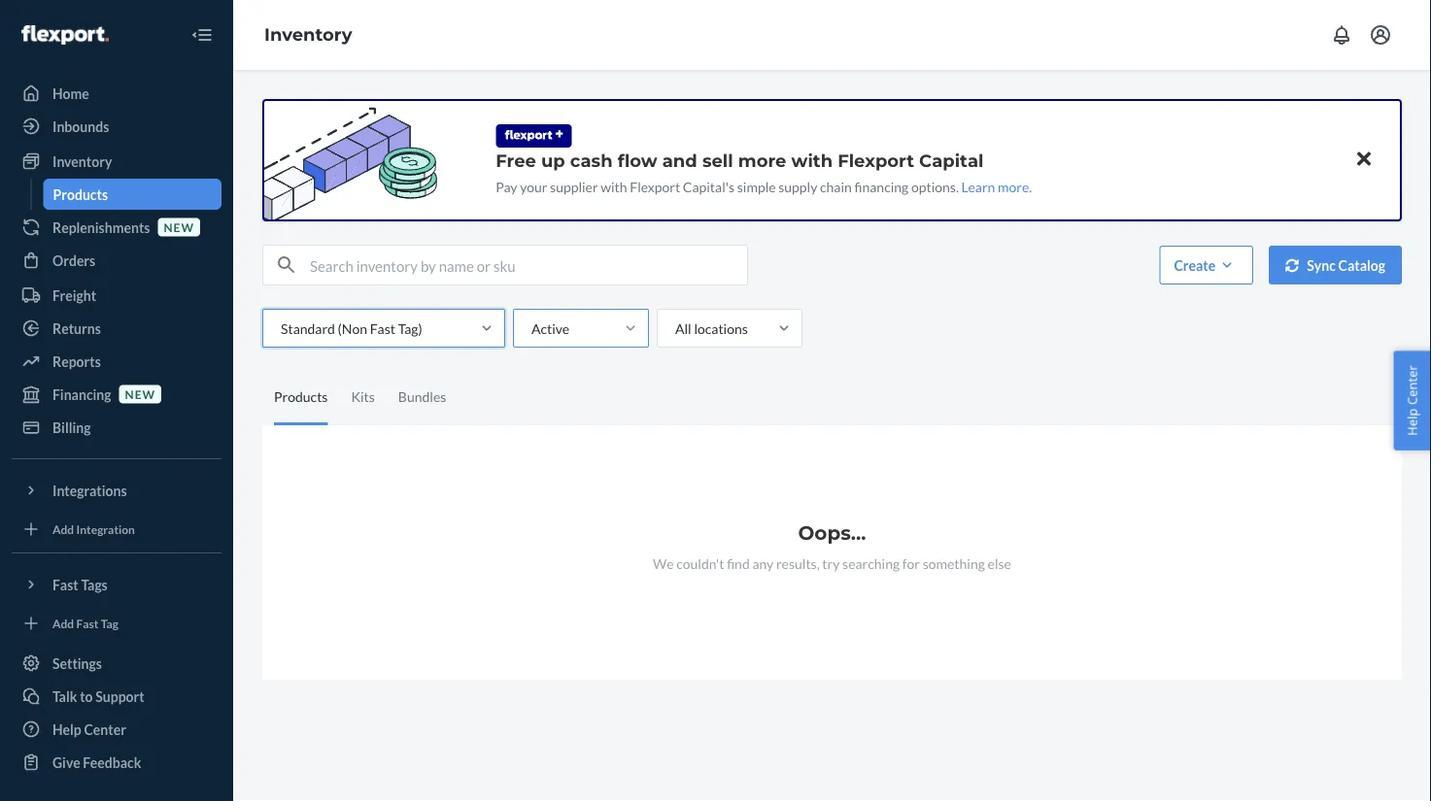 Task type: describe. For each thing, give the bounding box(es) containing it.
tags
[[81, 577, 108, 593]]

searching
[[843, 556, 900, 572]]

new for replenishments
[[164, 220, 194, 234]]

orders link
[[12, 245, 222, 276]]

something
[[923, 556, 985, 572]]

supplier
[[550, 178, 598, 195]]

free up cash flow and sell more with flexport capital pay your supplier with flexport capital's simple supply chain financing options. learn more .
[[496, 150, 1033, 195]]

add for add fast tag
[[52, 617, 74, 631]]

cash
[[570, 150, 613, 171]]

products link
[[43, 179, 222, 210]]

give feedback
[[52, 755, 141, 771]]

0 vertical spatial fast
[[370, 320, 396, 337]]

close image
[[1358, 147, 1372, 171]]

learn more link
[[962, 178, 1030, 195]]

couldn't
[[677, 556, 725, 572]]

integration
[[76, 522, 135, 536]]

close navigation image
[[191, 23, 214, 47]]

find
[[727, 556, 750, 572]]

integrations
[[52, 483, 127, 499]]

simple
[[738, 178, 776, 195]]

give feedback button
[[12, 747, 222, 779]]

up
[[541, 150, 565, 171]]

pay
[[496, 178, 518, 195]]

inbounds link
[[12, 111, 222, 142]]

fast tags button
[[12, 570, 222, 601]]

freight
[[52, 287, 96, 304]]

learn
[[962, 178, 996, 195]]

all
[[676, 320, 692, 337]]

financing
[[855, 178, 909, 195]]

flexport logo image
[[21, 25, 109, 45]]

1 vertical spatial center
[[84, 722, 126, 738]]

talk to support
[[52, 689, 144, 705]]

home
[[52, 85, 89, 102]]

your
[[520, 178, 548, 195]]

talk to support button
[[12, 681, 222, 712]]

1 horizontal spatial flexport
[[838, 150, 915, 171]]

center inside button
[[1404, 366, 1422, 405]]

0 horizontal spatial with
[[601, 178, 628, 195]]

0 vertical spatial inventory
[[264, 24, 352, 45]]

returns link
[[12, 313, 222, 344]]

0 horizontal spatial flexport
[[630, 178, 681, 195]]

1 vertical spatial more
[[998, 178, 1030, 195]]

talk
[[52, 689, 77, 705]]

0 horizontal spatial inventory
[[52, 153, 112, 170]]

fast tags
[[52, 577, 108, 593]]

standard
[[281, 320, 335, 337]]

Search inventory by name or sku text field
[[310, 246, 747, 285]]

add fast tag link
[[12, 608, 222, 640]]

billing link
[[12, 412, 222, 443]]

capital
[[920, 150, 984, 171]]

tag)
[[398, 320, 422, 337]]

else
[[988, 556, 1012, 572]]

2 vertical spatial fast
[[76, 617, 99, 631]]

billing
[[52, 419, 91, 436]]

we couldn't find any results, try searching for something else
[[653, 556, 1012, 572]]

for
[[903, 556, 920, 572]]

1 horizontal spatial inventory link
[[264, 24, 352, 45]]



Task type: vqa. For each thing, say whether or not it's contained in the screenshot.
the bottommost With
yes



Task type: locate. For each thing, give the bounding box(es) containing it.
active
[[532, 320, 570, 337]]

add left integration
[[52, 522, 74, 536]]

1 vertical spatial inventory
[[52, 153, 112, 170]]

help center inside help center link
[[52, 722, 126, 738]]

0 vertical spatial new
[[164, 220, 194, 234]]

inventory link
[[264, 24, 352, 45], [12, 146, 222, 177]]

more up the simple
[[738, 150, 787, 171]]

flow
[[618, 150, 658, 171]]

inbounds
[[52, 118, 109, 135]]

create button
[[1160, 246, 1254, 285]]

and
[[663, 150, 698, 171]]

(non
[[338, 320, 367, 337]]

0 vertical spatial more
[[738, 150, 787, 171]]

0 vertical spatial flexport
[[838, 150, 915, 171]]

0 vertical spatial help
[[1404, 409, 1422, 436]]

1 vertical spatial products
[[274, 389, 328, 405]]

feedback
[[83, 755, 141, 771]]

supply
[[779, 178, 818, 195]]

1 horizontal spatial inventory
[[264, 24, 352, 45]]

locations
[[694, 320, 748, 337]]

we
[[653, 556, 674, 572]]

replenishments
[[52, 219, 150, 236]]

capital's
[[683, 178, 735, 195]]

help center
[[1404, 366, 1422, 436], [52, 722, 126, 738]]

0 horizontal spatial help center
[[52, 722, 126, 738]]

reports link
[[12, 346, 222, 377]]

1 horizontal spatial with
[[792, 150, 833, 171]]

.
[[1030, 178, 1033, 195]]

center
[[1404, 366, 1422, 405], [84, 722, 126, 738]]

any
[[753, 556, 774, 572]]

0 vertical spatial products
[[53, 186, 108, 203]]

new down products link
[[164, 220, 194, 234]]

1 vertical spatial with
[[601, 178, 628, 195]]

0 vertical spatial add
[[52, 522, 74, 536]]

fast left tags
[[52, 577, 78, 593]]

freight link
[[12, 280, 222, 311]]

home link
[[12, 78, 222, 109]]

products
[[53, 186, 108, 203], [274, 389, 328, 405]]

1 vertical spatial fast
[[52, 577, 78, 593]]

options.
[[912, 178, 959, 195]]

tag
[[101, 617, 119, 631]]

new
[[164, 220, 194, 234], [125, 387, 156, 401]]

to
[[80, 689, 93, 705]]

free
[[496, 150, 536, 171]]

flexport
[[838, 150, 915, 171], [630, 178, 681, 195]]

1 vertical spatial help center
[[52, 722, 126, 738]]

support
[[95, 689, 144, 705]]

help inside help center button
[[1404, 409, 1422, 436]]

1 vertical spatial inventory link
[[12, 146, 222, 177]]

add for add integration
[[52, 522, 74, 536]]

add fast tag
[[52, 617, 119, 631]]

all locations
[[676, 320, 748, 337]]

bundles
[[398, 389, 446, 405]]

1 add from the top
[[52, 522, 74, 536]]

returns
[[52, 320, 101, 337]]

products up replenishments
[[53, 186, 108, 203]]

open account menu image
[[1370, 23, 1393, 47]]

1 horizontal spatial products
[[274, 389, 328, 405]]

1 horizontal spatial help
[[1404, 409, 1422, 436]]

help center inside help center button
[[1404, 366, 1422, 436]]

new for financing
[[125, 387, 156, 401]]

0 horizontal spatial inventory link
[[12, 146, 222, 177]]

add
[[52, 522, 74, 536], [52, 617, 74, 631]]

results,
[[777, 556, 820, 572]]

fast inside dropdown button
[[52, 577, 78, 593]]

fast
[[370, 320, 396, 337], [52, 577, 78, 593], [76, 617, 99, 631]]

give
[[52, 755, 80, 771]]

0 vertical spatial help center
[[1404, 366, 1422, 436]]

1 horizontal spatial new
[[164, 220, 194, 234]]

inventory
[[264, 24, 352, 45], [52, 153, 112, 170]]

1 horizontal spatial center
[[1404, 366, 1422, 405]]

1 vertical spatial new
[[125, 387, 156, 401]]

0 horizontal spatial products
[[53, 186, 108, 203]]

financing
[[52, 386, 111, 403]]

with down cash
[[601, 178, 628, 195]]

open notifications image
[[1331, 23, 1354, 47]]

2 add from the top
[[52, 617, 74, 631]]

help center link
[[12, 714, 222, 746]]

0 vertical spatial center
[[1404, 366, 1422, 405]]

more
[[738, 150, 787, 171], [998, 178, 1030, 195]]

orders
[[52, 252, 95, 269]]

1 horizontal spatial more
[[998, 178, 1030, 195]]

settings
[[52, 656, 102, 672]]

1 vertical spatial flexport
[[630, 178, 681, 195]]

flexport up financing
[[838, 150, 915, 171]]

0 horizontal spatial new
[[125, 387, 156, 401]]

chain
[[820, 178, 852, 195]]

sync catalog button
[[1270, 246, 1403, 285]]

products inside products link
[[53, 186, 108, 203]]

add down "fast tags"
[[52, 617, 74, 631]]

reports
[[52, 353, 101, 370]]

kits
[[351, 389, 375, 405]]

sync catalog
[[1308, 257, 1386, 274]]

fast left tag
[[76, 617, 99, 631]]

help inside help center link
[[52, 722, 81, 738]]

add integration link
[[12, 514, 222, 545]]

sync alt image
[[1286, 259, 1300, 272]]

fast left tag)
[[370, 320, 396, 337]]

help center button
[[1394, 351, 1432, 451]]

0 vertical spatial inventory link
[[264, 24, 352, 45]]

0 vertical spatial with
[[792, 150, 833, 171]]

0 horizontal spatial help
[[52, 722, 81, 738]]

0 horizontal spatial center
[[84, 722, 126, 738]]

sync
[[1308, 257, 1336, 274]]

products left kits
[[274, 389, 328, 405]]

oops...
[[798, 521, 867, 545]]

sell
[[703, 150, 734, 171]]

catalog
[[1339, 257, 1386, 274]]

with up supply
[[792, 150, 833, 171]]

integrations button
[[12, 475, 222, 506]]

with
[[792, 150, 833, 171], [601, 178, 628, 195]]

1 vertical spatial help
[[52, 722, 81, 738]]

flexport down flow
[[630, 178, 681, 195]]

new down reports link
[[125, 387, 156, 401]]

0 horizontal spatial more
[[738, 150, 787, 171]]

add integration
[[52, 522, 135, 536]]

1 horizontal spatial help center
[[1404, 366, 1422, 436]]

1 vertical spatial add
[[52, 617, 74, 631]]

settings link
[[12, 648, 222, 679]]

help
[[1404, 409, 1422, 436], [52, 722, 81, 738]]

try
[[823, 556, 840, 572]]

standard (non fast tag)
[[281, 320, 422, 337]]

more right learn
[[998, 178, 1030, 195]]

create
[[1175, 257, 1216, 274]]



